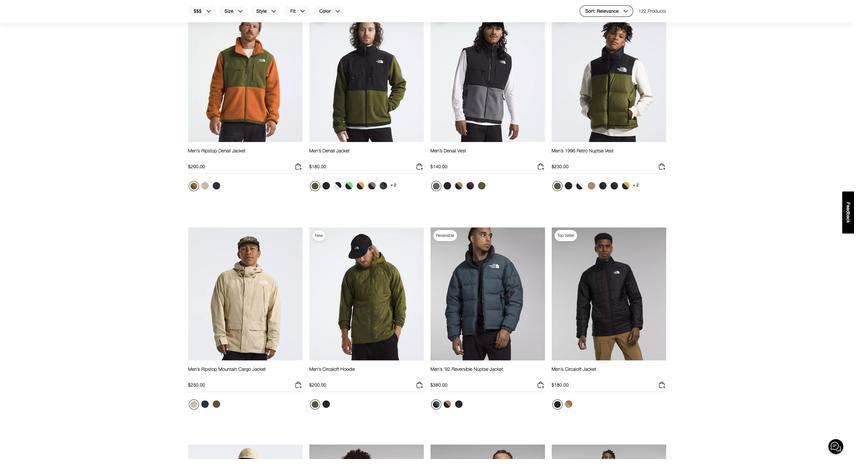 Task type: locate. For each thing, give the bounding box(es) containing it.
circaloft
[[323, 366, 339, 372], [565, 366, 582, 372]]

forest olive image
[[478, 182, 485, 190], [312, 183, 318, 190]]

men's denali vest image
[[430, 9, 545, 143]]

tnf black image left the 'tnf black nature texture print-tnf black' radio at the top
[[322, 182, 330, 190]]

2 tnf black image from the left
[[444, 182, 451, 190]]

tnf black radio left desert rust/khaki stone option
[[552, 400, 562, 410]]

color
[[319, 8, 331, 14]]

0 vertical spatial $200.00 button
[[188, 163, 303, 174]]

1 summit gold/tnf black image from the left
[[357, 182, 364, 190]]

summit navy image inside radio
[[201, 401, 209, 408]]

men's denali vest
[[430, 148, 466, 154]]

1 vertical spatial new
[[315, 233, 323, 238]]

men's circaloft hoodie
[[309, 366, 355, 372]]

summit navy image right gravel option
[[213, 182, 220, 190]]

almond butter/tnf black radio left boysenberry/tnf black option
[[453, 181, 464, 191]]

tnf black image right smoked pearl option
[[444, 182, 451, 190]]

sort:
[[585, 8, 596, 14]]

summit gold/tnf black image
[[357, 182, 364, 190], [622, 182, 629, 190]]

1 vertical spatial summit navy image
[[201, 401, 209, 408]]

0 horizontal spatial $200.00 button
[[188, 163, 303, 174]]

$$$
[[194, 8, 202, 14]]

Desert Rust/Forest Olive radio
[[189, 181, 199, 191]]

top
[[557, 233, 564, 238]]

desert rust/forest olive image
[[190, 183, 197, 190]]

men's denali vest button
[[430, 148, 466, 160]]

nuptse for vest
[[589, 148, 604, 154]]

0 vertical spatial $180.00
[[309, 164, 326, 170]]

$180.00 button for men's denali jacket
[[309, 163, 424, 174]]

2 right summit gold/tnf black radio
[[637, 183, 639, 188]]

2 denali from the left
[[323, 148, 335, 154]]

circaloft inside button
[[565, 366, 582, 372]]

tnf black radio right smoked pearl option
[[442, 181, 453, 191]]

boysenberry/tnf black image
[[467, 182, 474, 190]]

hoodie
[[340, 366, 355, 372]]

Almond Butter radio
[[586, 181, 597, 191]]

1 horizontal spatial circaloft
[[565, 366, 582, 372]]

vest up $140.00 dropdown button at right
[[457, 148, 466, 154]]

0 horizontal spatial tnf black image
[[322, 401, 330, 408]]

2 horizontal spatial forest olive image
[[554, 183, 561, 190]]

1 vertical spatial $200.00 button
[[309, 381, 424, 392]]

$180.00 button for men's circaloft jacket
[[552, 381, 666, 392]]

tnf black image left desert rust/khaki stone option
[[554, 402, 561, 408]]

0 horizontal spatial + 2 button
[[389, 181, 397, 190]]

new for circaloft
[[315, 233, 323, 238]]

$180.00 down the men's circaloft jacket button at the bottom
[[552, 382, 569, 388]]

2 + from the left
[[633, 183, 635, 188]]

1 horizontal spatial $200.00
[[309, 382, 326, 388]]

0 vertical spatial nuptse
[[589, 148, 604, 154]]

summit navy image for summit navy option
[[213, 182, 220, 190]]

2
[[394, 183, 396, 188], [637, 183, 639, 188]]

1 horizontal spatial forest olive image
[[478, 182, 485, 190]]

1 circaloft from the left
[[323, 366, 339, 372]]

0 horizontal spatial circaloft
[[323, 366, 339, 372]]

men's for men's ripstop mountain cargo jacket
[[188, 366, 200, 372]]

men's ripstop denali jacket button
[[188, 148, 246, 160]]

tnf black image for the right almond butter/tnf black radio
[[444, 182, 451, 190]]

denali for men's denali jacket
[[323, 148, 335, 154]]

vest up $230.00 dropdown button
[[605, 148, 614, 154]]

Forest Olive radio
[[552, 181, 562, 191]]

2 new from the top
[[315, 233, 323, 238]]

sort: relevance button
[[580, 5, 633, 17]]

1 tnf black image from the left
[[322, 182, 330, 190]]

Coal Brown/TNF Black radio
[[609, 181, 620, 191]]

0 vertical spatial summit navy image
[[213, 182, 220, 190]]

men's denali jacket
[[309, 148, 350, 154]]

0 horizontal spatial summit gold/tnf black image
[[357, 182, 364, 190]]

nuptse right retro
[[589, 148, 604, 154]]

men's circaloft jacket button
[[552, 366, 596, 379]]

0 vertical spatial almond butter/tnf black radio
[[453, 181, 464, 191]]

0 vertical spatial $180.00 button
[[309, 163, 424, 174]]

$380.00 button
[[430, 381, 545, 392]]

c
[[846, 218, 851, 221]]

1 horizontal spatial $180.00 button
[[552, 381, 666, 392]]

1996
[[565, 148, 575, 154]]

summit gold/tnf black image left fawn grey/tnf black radio
[[357, 182, 364, 190]]

men's for men's circaloft hoodie
[[309, 366, 321, 372]]

tnf black radio for $140.00
[[442, 181, 453, 191]]

$180.00 down men's denali jacket button
[[309, 164, 326, 170]]

$200.00 button for men's ripstop denali jacket
[[188, 163, 303, 174]]

1 horizontal spatial tnf black radio
[[442, 181, 453, 191]]

forest olive image inside radio
[[554, 183, 561, 190]]

men's denali jacket image
[[309, 9, 424, 143]]

tnf black radio down men's circaloft hoodie button
[[321, 399, 331, 410]]

jacket inside button
[[583, 366, 596, 372]]

fit button
[[284, 5, 311, 17]]

0 vertical spatial reversible
[[436, 233, 454, 238]]

1 horizontal spatial +
[[633, 183, 635, 188]]

TNF Black Denim radio
[[453, 399, 464, 410]]

1 horizontal spatial tnf black image
[[444, 182, 451, 190]]

0 horizontal spatial summit navy image
[[201, 401, 209, 408]]

Smoked Pearl radio
[[431, 181, 441, 191]]

summit gold/tnf black image inside option
[[357, 182, 364, 190]]

$200.00 button down the men's ripstop denali jacket button
[[188, 163, 303, 174]]

men's circaloft jacket image
[[552, 227, 666, 361]]

men's for men's circaloft jacket
[[552, 366, 564, 372]]

2 summit gold/tnf black image from the left
[[622, 182, 629, 190]]

1 vertical spatial nuptse
[[474, 366, 488, 372]]

0 horizontal spatial $180.00
[[309, 164, 326, 170]]

1 horizontal spatial summit navy image
[[213, 182, 220, 190]]

f
[[846, 202, 851, 205]]

1 horizontal spatial vest
[[605, 148, 614, 154]]

jacket
[[232, 148, 246, 154], [336, 148, 350, 154], [252, 366, 266, 372], [490, 366, 503, 372], [583, 366, 596, 372]]

ripstop inside men's ripstop mountain cargo jacket button
[[201, 366, 217, 372]]

$200.00 button
[[188, 163, 303, 174], [309, 381, 424, 392]]

+ for men's 1996 retro nuptse vest
[[633, 183, 635, 188]]

ripstop inside the men's ripstop denali jacket button
[[201, 148, 217, 154]]

men's for men's 1996 retro nuptse vest
[[552, 148, 564, 154]]

2 2 from the left
[[637, 183, 639, 188]]

Gravel radio
[[200, 181, 210, 191]]

2 circaloft from the left
[[565, 366, 582, 372]]

men's for men's denali vest
[[430, 148, 442, 154]]

Almond Butter/TNF Black radio
[[453, 181, 464, 191], [442, 399, 453, 410]]

1 horizontal spatial $200.00 button
[[309, 381, 424, 392]]

3 denali from the left
[[444, 148, 456, 154]]

0 horizontal spatial denali
[[218, 148, 231, 154]]

+ 2 for men's 1996 retro nuptse vest
[[633, 183, 639, 188]]

0 horizontal spatial tnf black radio
[[321, 399, 331, 410]]

ripstop
[[201, 148, 217, 154], [201, 366, 217, 372]]

forest olive image right boysenberry/tnf black icon
[[478, 182, 485, 190]]

almond butter image
[[588, 182, 595, 190]]

2 ripstop from the top
[[201, 366, 217, 372]]

1 horizontal spatial summit gold/tnf black image
[[622, 182, 629, 190]]

$250.00
[[188, 382, 205, 388]]

+ 2
[[391, 183, 396, 188], [633, 183, 639, 188]]

summit navy image right gravel image
[[201, 401, 209, 408]]

men's mcmurdo bomber image
[[430, 444, 545, 459]]

+ 2 for men's denali jacket
[[391, 183, 396, 188]]

+ right summit navy/pine needle option
[[391, 183, 393, 188]]

men's '92 reversible nuptse jacket
[[430, 366, 503, 372]]

vest
[[457, 148, 466, 154], [605, 148, 614, 154]]

0 horizontal spatial 2
[[394, 183, 396, 188]]

1 horizontal spatial forest olive image
[[312, 402, 318, 408]]

0 vertical spatial $200.00
[[188, 164, 205, 170]]

size
[[225, 8, 233, 14]]

tnf black image
[[322, 401, 330, 408], [554, 402, 561, 408]]

tnf black image down men's circaloft hoodie button
[[322, 401, 330, 408]]

122 products
[[639, 8, 666, 14]]

men's inside button
[[552, 366, 564, 372]]

1 new from the top
[[315, 15, 323, 20]]

1 + 2 button from the left
[[389, 181, 397, 190]]

2 + 2 button from the left
[[632, 181, 640, 190]]

1 ripstop from the top
[[201, 148, 217, 154]]

1 vertical spatial $200.00
[[309, 382, 326, 388]]

$200.00 button for men's circaloft hoodie
[[309, 381, 424, 392]]

0 vertical spatial ripstop
[[201, 148, 217, 154]]

1 2 from the left
[[394, 183, 396, 188]]

2 e from the top
[[846, 208, 851, 210]]

summit navy image
[[213, 182, 220, 190], [201, 401, 209, 408]]

mountain
[[218, 366, 237, 372]]

1 vertical spatial $180.00
[[552, 382, 569, 388]]

1 vest from the left
[[457, 148, 466, 154]]

2 right summit navy/pine needle option
[[394, 183, 396, 188]]

summit gold/tnf black image right coal brown/tnf black radio
[[622, 182, 629, 190]]

$200.00
[[188, 164, 205, 170], [309, 382, 326, 388]]

1 vertical spatial $180.00 button
[[552, 381, 666, 392]]

summit gold/tnf black image for summit gold/tnf black radio
[[622, 182, 629, 190]]

+ 2 button right summit navy/pine needle option
[[389, 181, 397, 190]]

2 + 2 from the left
[[633, 183, 639, 188]]

1 horizontal spatial denali
[[323, 148, 335, 154]]

0 horizontal spatial $200.00
[[188, 164, 205, 170]]

$200.00 up desert rust/forest olive radio
[[188, 164, 205, 170]]

men's 1996 retro nuptse vest
[[552, 148, 614, 154]]

e up b
[[846, 208, 851, 210]]

style
[[256, 8, 267, 14]]

+ 2 button right summit gold/tnf black radio
[[632, 181, 640, 190]]

1 horizontal spatial + 2
[[633, 183, 639, 188]]

0 horizontal spatial tnf black image
[[322, 182, 330, 190]]

men's 1996 retro nuptse vest image
[[552, 9, 666, 143]]

TNF Black radio
[[321, 181, 331, 191]]

summit gold/tnf black image inside radio
[[622, 182, 629, 190]]

1 + 2 from the left
[[391, 183, 396, 188]]

1 horizontal spatial nuptse
[[589, 148, 604, 154]]

0 horizontal spatial +
[[391, 183, 393, 188]]

0 vertical spatial new
[[315, 15, 323, 20]]

seller
[[565, 233, 574, 238]]

men's mcmurdo parka image
[[552, 444, 666, 459]]

Denim Blue/TNF Black radio
[[431, 400, 441, 410]]

0 horizontal spatial vest
[[457, 148, 466, 154]]

new
[[315, 15, 323, 20], [315, 233, 323, 238]]

2 horizontal spatial denali
[[444, 148, 456, 154]]

e
[[846, 205, 851, 208], [846, 208, 851, 210]]

$180.00
[[309, 164, 326, 170], [552, 382, 569, 388]]

gravel image
[[190, 402, 197, 408]]

0 horizontal spatial nuptse
[[474, 366, 488, 372]]

$180.00 for denali
[[309, 164, 326, 170]]

men's ripstop mountain cargo jacket image
[[188, 227, 303, 361]]

Forest Olive radio
[[476, 181, 487, 191], [310, 181, 320, 191], [211, 399, 222, 410], [310, 400, 320, 410]]

0 horizontal spatial $180.00 button
[[309, 163, 424, 174]]

+
[[391, 183, 393, 188], [633, 183, 635, 188]]

circaloft inside button
[[323, 366, 339, 372]]

TNF Black radio
[[442, 181, 453, 191], [321, 399, 331, 410], [552, 400, 562, 410]]

Summit Gold/TNF Black radio
[[620, 181, 631, 191]]

1 vertical spatial ripstop
[[201, 366, 217, 372]]

$choose color$ option group
[[188, 181, 222, 194], [309, 181, 389, 194], [430, 181, 488, 194], [552, 181, 632, 194], [188, 399, 222, 413], [309, 399, 332, 413], [430, 399, 465, 413], [552, 399, 575, 413]]

tnf black nature texture print-tnf black image
[[334, 182, 341, 190]]

1 horizontal spatial $180.00
[[552, 382, 569, 388]]

'92
[[444, 366, 450, 372]]

almond butter/tnf black radio right denim blue/tnf black radio in the right of the page
[[442, 399, 453, 410]]

1 e from the top
[[846, 205, 851, 208]]

forest olive image left tnf black option
[[312, 183, 318, 190]]

forest olive image
[[554, 183, 561, 190], [213, 401, 220, 408], [312, 402, 318, 408]]

almond butter/tnf black image
[[455, 182, 462, 190]]

2 for men's 1996 retro nuptse vest
[[637, 183, 639, 188]]

1 + from the left
[[391, 183, 393, 188]]

1 vertical spatial reversible
[[452, 366, 472, 372]]

+ 2 button for men's denali jacket
[[389, 181, 397, 190]]

$200.00 down men's circaloft hoodie button
[[309, 382, 326, 388]]

$180.00 button
[[309, 163, 424, 174], [552, 381, 666, 392]]

1 horizontal spatial + 2 button
[[632, 181, 640, 190]]

+ 2 right summit navy/pine needle option
[[391, 183, 396, 188]]

reversible
[[436, 233, 454, 238], [452, 366, 472, 372]]

$200.00 button down hoodie
[[309, 381, 424, 392]]

chlorophyll green digital distortion print/tnf black image
[[345, 182, 353, 190]]

reversible inside button
[[452, 366, 472, 372]]

tnf black image
[[322, 182, 330, 190], [444, 182, 451, 190]]

men's
[[188, 148, 200, 154], [309, 148, 321, 154], [430, 148, 442, 154], [552, 148, 564, 154], [188, 366, 200, 372], [309, 366, 321, 372], [430, 366, 442, 372], [552, 366, 564, 372]]

tnf black radio for $200.00
[[321, 399, 331, 410]]

summit navy/pine needle image
[[380, 182, 387, 190]]

$380.00
[[430, 382, 448, 388]]

men's 1996 retro nuptse vest button
[[552, 148, 614, 160]]

+ right summit gold/tnf black radio
[[633, 183, 635, 188]]

nuptse up $380.00 dropdown button
[[474, 366, 488, 372]]

1 horizontal spatial 2
[[637, 183, 639, 188]]

men's for men's denali jacket
[[309, 148, 321, 154]]

nuptse for jacket
[[474, 366, 488, 372]]

e up d
[[846, 205, 851, 208]]

0 horizontal spatial + 2
[[391, 183, 396, 188]]

circaloft for hoodie
[[323, 366, 339, 372]]

coal brown/tnf black image
[[611, 182, 618, 190]]

men's '92 reversible nuptse jacket image
[[430, 227, 545, 361]]

tnf black image for the 'tnf black nature texture print-tnf black' radio at the top
[[322, 182, 330, 190]]

denali
[[218, 148, 231, 154], [323, 148, 335, 154], [444, 148, 456, 154]]

1 vertical spatial almond butter/tnf black radio
[[442, 399, 453, 410]]

+ 2 button
[[389, 181, 397, 190], [632, 181, 640, 190]]

nuptse
[[589, 148, 604, 154], [474, 366, 488, 372]]

+ 2 right summit gold/tnf black radio
[[633, 183, 639, 188]]



Task type: vqa. For each thing, say whether or not it's contained in the screenshot.
the XPLR to the right
no



Task type: describe. For each thing, give the bounding box(es) containing it.
0 horizontal spatial forest olive image
[[312, 183, 318, 190]]

denali for men's denali vest
[[444, 148, 456, 154]]

Boysenberry/TNF Black radio
[[465, 181, 476, 191]]

men's '92 reversible nuptse jacket button
[[430, 366, 503, 379]]

fawn grey/tnf black image
[[368, 182, 376, 190]]

smoked pearl image
[[433, 183, 440, 190]]

new for denali
[[315, 15, 323, 20]]

retro
[[577, 148, 588, 154]]

$250.00 button
[[188, 381, 303, 392]]

style button
[[251, 5, 281, 17]]

$140.00
[[430, 164, 448, 170]]

$choose color$ option group for men's denali vest
[[430, 181, 488, 194]]

$230.00 button
[[552, 163, 666, 174]]

color button
[[314, 5, 345, 17]]

desert rust/khaki stone image
[[565, 401, 572, 408]]

summit navy/tnf black image
[[599, 182, 607, 190]]

Fawn Grey/TNF Black radio
[[367, 181, 377, 191]]

products
[[648, 8, 666, 14]]

denim blue/tnf black image
[[433, 402, 440, 408]]

$$$ button
[[188, 5, 216, 17]]

forest olive image for recycled tnf black image
[[554, 183, 561, 190]]

men's denali jacket button
[[309, 148, 350, 160]]

0 horizontal spatial almond butter/tnf black radio
[[442, 399, 453, 410]]

almond butter/tnf black image
[[444, 401, 451, 408]]

+ 2 button for men's 1996 retro nuptse vest
[[632, 181, 640, 190]]

122
[[639, 8, 647, 14]]

Gravel radio
[[189, 400, 199, 410]]

f e e d b a c k button
[[842, 192, 854, 234]]

men's axys ¼-zip fleece image
[[188, 444, 303, 459]]

Summit Navy radio
[[200, 399, 210, 410]]

k
[[846, 221, 851, 223]]

cargo
[[239, 366, 251, 372]]

men's circaloft jacket
[[552, 366, 596, 372]]

Summit Navy radio
[[211, 181, 222, 191]]

men's ripstop mountain cargo jacket
[[188, 366, 266, 372]]

men's ripstop mountain cargo jacket button
[[188, 366, 266, 379]]

$140.00 button
[[430, 163, 545, 174]]

men's for men's ripstop denali jacket
[[188, 148, 200, 154]]

$200.00 for ripstop
[[188, 164, 205, 170]]

top seller
[[557, 233, 574, 238]]

2 horizontal spatial tnf black radio
[[552, 400, 562, 410]]

a
[[846, 216, 851, 218]]

men's hmlyn baltoro jacket image
[[309, 444, 424, 459]]

Desert Rust/Khaki Stone radio
[[563, 399, 574, 410]]

men's circaloft hoodie button
[[309, 366, 355, 379]]

ripstop for denali
[[201, 148, 217, 154]]

tnf black denim image
[[455, 401, 462, 408]]

men's ripstop denali jacket
[[188, 148, 246, 154]]

2 vest from the left
[[605, 148, 614, 154]]

Recycled TNF Black radio
[[563, 181, 574, 191]]

Summit Navy/TNF Black radio
[[597, 181, 608, 191]]

$230.00
[[552, 164, 569, 170]]

f e e d b a c k
[[846, 202, 851, 223]]

1 horizontal spatial tnf black image
[[554, 402, 561, 408]]

sort: relevance
[[585, 8, 619, 14]]

relevance
[[597, 8, 619, 14]]

summit gold/tnf black image for summit gold/tnf black option
[[357, 182, 364, 190]]

2 for men's denali jacket
[[394, 183, 396, 188]]

d
[[846, 210, 851, 213]]

$200.00 for circaloft
[[309, 382, 326, 388]]

men's for men's '92 reversible nuptse jacket
[[430, 366, 442, 372]]

b
[[846, 213, 851, 216]]

$choose color$ option group for men's circaloft hoodie
[[309, 399, 332, 413]]

Chlorophyll Green Digital Distortion Print/TNF Black radio
[[344, 181, 354, 191]]

$choose color$ option group for men's '92 reversible nuptse jacket
[[430, 399, 465, 413]]

+ for men's denali jacket
[[391, 183, 393, 188]]

tnf white/tnf black image
[[576, 182, 584, 190]]

1 horizontal spatial almond butter/tnf black radio
[[453, 181, 464, 191]]

Summit Navy/Pine Needle radio
[[378, 181, 389, 191]]

men's circaloft hoodie image
[[309, 227, 424, 361]]

TNF White/TNF Black radio
[[575, 181, 585, 191]]

122 products status
[[639, 5, 666, 17]]

Summit Gold/TNF Black radio
[[355, 181, 366, 191]]

ripstop for mountain
[[201, 366, 217, 372]]

recycled tnf black image
[[565, 182, 572, 190]]

TNF Black Nature Texture Print-TNF Black radio
[[332, 181, 343, 191]]

1 denali from the left
[[218, 148, 231, 154]]

size button
[[219, 5, 248, 17]]

men's ripstop denali jacket image
[[188, 9, 303, 143]]

$180.00 for circaloft
[[552, 382, 569, 388]]

summit navy image for summit navy radio
[[201, 401, 209, 408]]

gravel image
[[201, 182, 209, 190]]

$choose color$ option group for men's circaloft jacket
[[552, 399, 575, 413]]

$choose color$ option group for men's ripstop mountain cargo jacket
[[188, 399, 222, 413]]

fit
[[290, 8, 296, 14]]

0 horizontal spatial forest olive image
[[213, 401, 220, 408]]

forest olive image for tnf black icon to the left
[[312, 402, 318, 408]]

$choose color$ option group for men's ripstop denali jacket
[[188, 181, 222, 194]]

circaloft for jacket
[[565, 366, 582, 372]]



